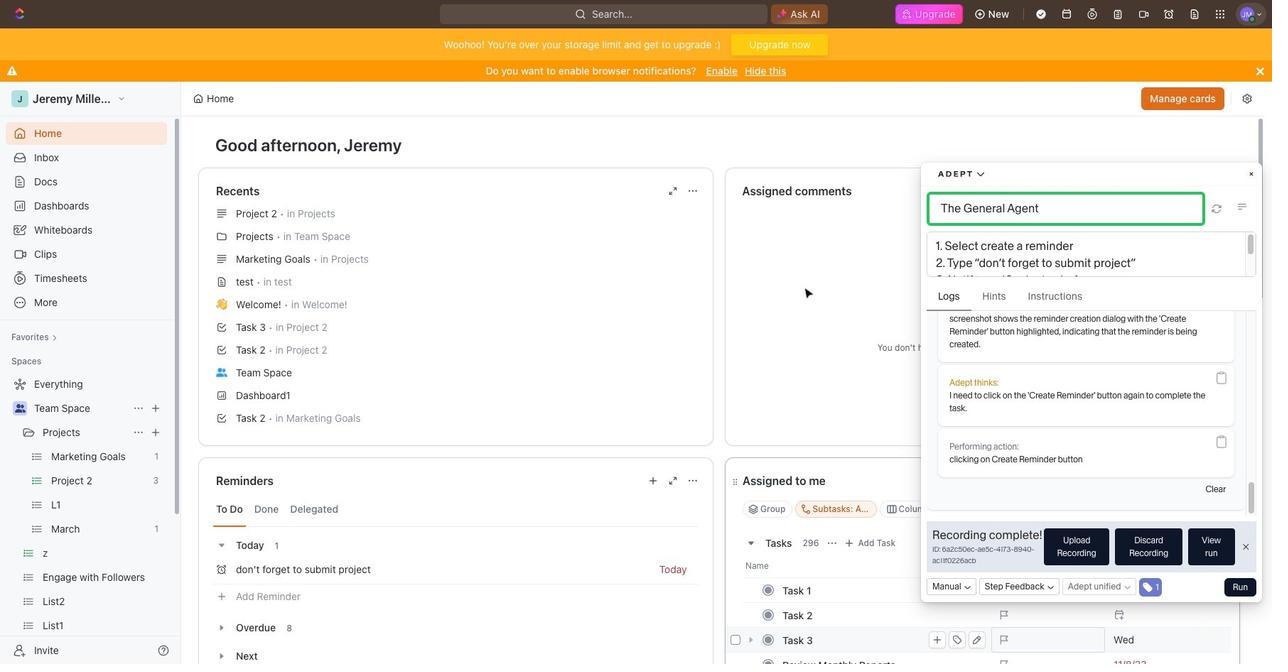 Task type: locate. For each thing, give the bounding box(es) containing it.
user group image
[[15, 404, 25, 413]]

tab list
[[213, 493, 698, 527]]

tree
[[6, 373, 167, 665]]



Task type: vqa. For each thing, say whether or not it's contained in the screenshot.
leftmost here
no



Task type: describe. For each thing, give the bounding box(es) containing it.
jeremy miller's workspace, , element
[[11, 90, 28, 107]]

Search tasks... text field
[[1077, 499, 1164, 520]]

tree inside sidebar navigation
[[6, 373, 167, 665]]

user group image
[[216, 368, 227, 377]]

sidebar navigation
[[0, 82, 184, 665]]



